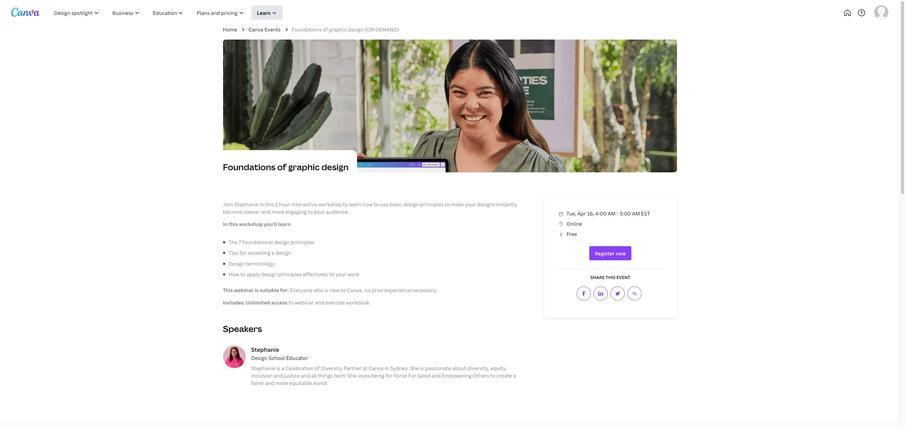 Task type: vqa. For each thing, say whether or not it's contained in the screenshot.
to to the left
no



Task type: locate. For each thing, give the bounding box(es) containing it.
top level navigation element
[[48, 6, 307, 20]]



